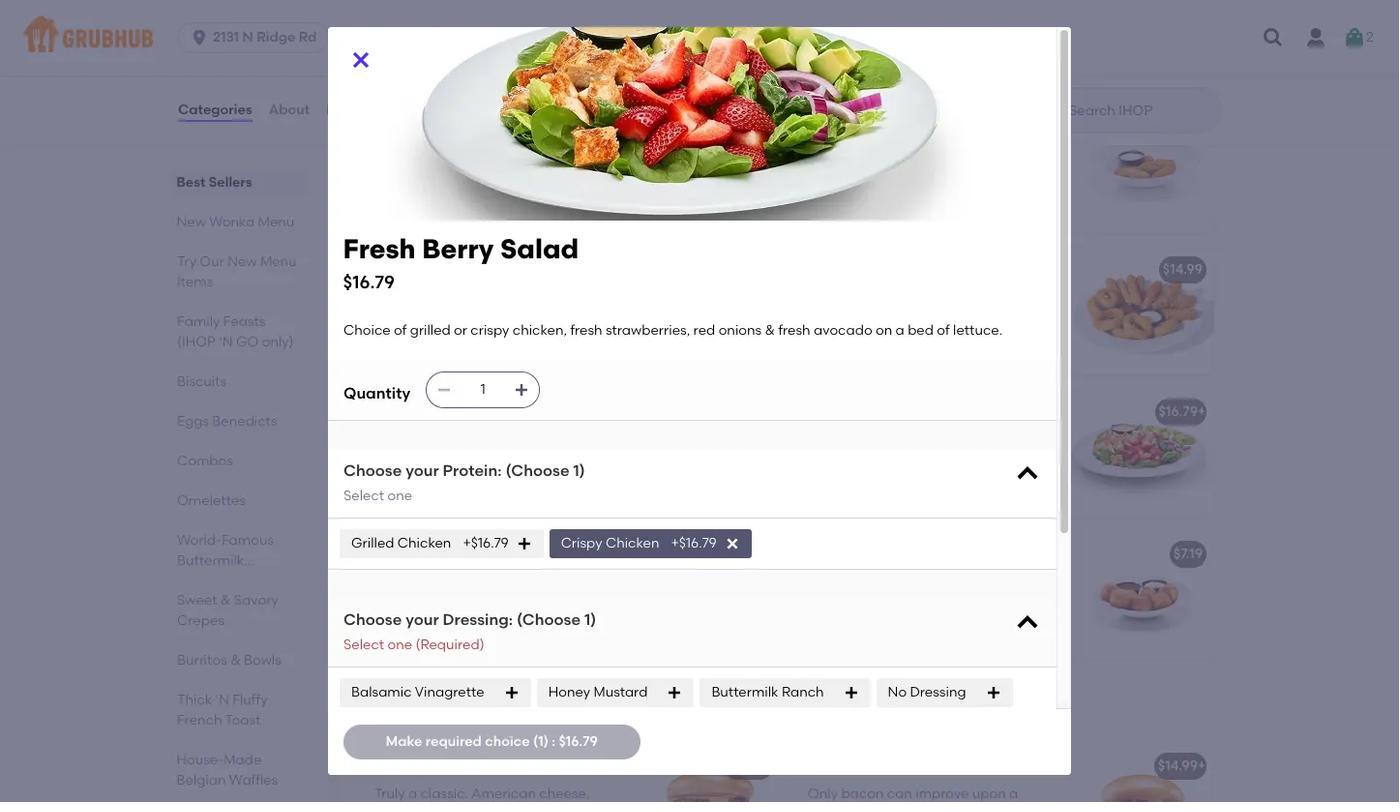 Task type: vqa. For each thing, say whether or not it's contained in the screenshot.
Pack at the top
no



Task type: locate. For each thing, give the bounding box(es) containing it.
0 horizontal spatial in
[[543, 186, 555, 203]]

2 horizontal spatial or
[[919, 431, 932, 448]]

1 vertical spatial one
[[388, 636, 412, 653]]

0 vertical spatial served
[[894, 166, 937, 183]]

served up dipping.
[[894, 166, 937, 183]]

strawberries,
[[606, 322, 690, 339], [844, 451, 928, 467]]

salad
[[501, 232, 579, 265], [886, 404, 924, 420], [498, 546, 537, 563]]

0 horizontal spatial onions
[[454, 633, 497, 649]]

2 horizontal spatial new
[[375, 404, 405, 420]]

0 horizontal spatial new
[[177, 214, 207, 230]]

1 horizontal spatial new
[[228, 254, 257, 270]]

$14.99 inside button
[[1163, 262, 1203, 278]]

a inside choice of grilled or crispy chicken, hickory-smoked bacon, fresh avocado, tomatoes, four-cheese blend & red onions on a bed of lettuce.
[[520, 633, 529, 649]]

no dressing
[[888, 684, 967, 700]]

on up fresh berry salad
[[876, 322, 893, 339]]

your for protein:
[[406, 462, 439, 480]]

a down bacon,
[[520, 633, 529, 649]]

0 vertical spatial lettuce.
[[953, 322, 1003, 339]]

1 vertical spatial served
[[851, 593, 897, 610]]

0 horizontal spatial soup
[[423, 61, 475, 86]]

choose up blend
[[344, 611, 402, 629]]

1 vertical spatial (choose
[[517, 611, 581, 629]]

1) for choose your dressing: (choose 1)
[[585, 611, 596, 629]]

new down quantity
[[375, 404, 405, 420]]

$16.79 inside fresh berry salad $16.79
[[344, 271, 395, 293]]

tomato
[[431, 431, 480, 448]]

1 vertical spatial soup
[[497, 404, 531, 420]]

mozza sticks image
[[636, 249, 781, 375]]

2 vertical spatial chicken,
[[544, 574, 598, 590]]

crispy inside choice of grilled or crispy chicken, hickory-smoked bacon, fresh avocado, tomatoes, four-cheese blend & red onions on a bed of lettuce.
[[502, 574, 541, 590]]

1 vertical spatial choice
[[808, 431, 855, 448]]

best sellers tab
[[177, 172, 298, 193]]

dipping.
[[871, 186, 925, 203]]

honey
[[548, 684, 591, 700]]

$14.99 button
[[797, 249, 1215, 375]]

0 vertical spatial $14.99
[[1163, 262, 1203, 278]]

1 vertical spatial or
[[919, 431, 932, 448]]

1 select from the top
[[344, 488, 384, 504]]

(choose inside choose your protein: (choose 1) select one
[[506, 462, 570, 480]]

with down tossed
[[900, 593, 928, 610]]

or inside choice of grilled or crispy chicken, fresh strawberries, red onions & fresh avocado on a bed of lettuce.
[[919, 431, 932, 448]]

chicken, inside choice of grilled or crispy chicken, hickory-smoked bacon, fresh avocado, tomatoes, four-cheese blend & red onions on a bed of lettuce.
[[544, 574, 598, 590]]

1 vertical spatial strawberries,
[[844, 451, 928, 467]]

0 vertical spatial in
[[543, 186, 555, 203]]

on down dressing:
[[500, 633, 517, 649]]

new for new tomato basil soup
[[375, 404, 405, 420]]

1 vertical spatial new
[[228, 254, 257, 270]]

'n
[[219, 334, 233, 350], [215, 692, 229, 709]]

chicken right grilled
[[398, 535, 451, 552]]

1 one from the top
[[388, 488, 412, 504]]

2 vertical spatial on
[[500, 633, 517, 649]]

grilled up "pickled"
[[375, 206, 415, 222]]

diced grilled chicken breast, roasted poblano & red bell peppers & melted jack & cheddar cheeses in a warm, grilled tortilla. served with salsa, pickled jalapenos and sour cream.
[[375, 147, 616, 242]]

your down hickory-
[[406, 611, 439, 629]]

0 vertical spatial soup
[[423, 61, 475, 86]]

1 vertical spatial onions
[[957, 451, 1000, 467]]

1 vertical spatial salad
[[886, 404, 924, 420]]

served
[[894, 166, 937, 183], [537, 309, 581, 325]]

0 vertical spatial four-
[[485, 451, 517, 467]]

your down creamy
[[406, 462, 439, 480]]

one for protein:
[[388, 488, 412, 504]]

$14.99 for $14.99
[[1163, 262, 1203, 278]]

salad inside fresh berry salad $16.79
[[501, 232, 579, 265]]

only
[[808, 786, 838, 802]]

new down best
[[177, 214, 207, 230]]

a right upon
[[1010, 786, 1019, 802]]

0 horizontal spatial served
[[467, 206, 513, 222]]

+$16.79 right 'crispy chicken'
[[671, 535, 717, 552]]

1 horizontal spatial +$16.79
[[671, 535, 717, 552]]

choose inside choose your dressing: (choose 1) select one (required)
[[344, 611, 402, 629]]

served for sticks
[[537, 309, 581, 325]]

1 classic from the left
[[402, 758, 451, 775]]

on down fresh berry salad
[[870, 471, 887, 487]]

1 vertical spatial choice of grilled or crispy chicken, fresh strawberries, red onions & fresh avocado on a bed of lettuce.
[[808, 431, 1049, 487]]

select up grilled
[[344, 488, 384, 504]]

1 vertical spatial served
[[537, 309, 581, 325]]

0 horizontal spatial served
[[537, 309, 581, 325]]

donut
[[808, 574, 848, 590]]

new for new wonka menu
[[177, 214, 207, 230]]

cinnamon dippers image
[[1070, 534, 1215, 659]]

with up sour
[[516, 206, 543, 222]]

one up grilled chicken at left
[[388, 488, 412, 504]]

served up dulce
[[851, 593, 897, 610]]

& inside world-famous buttermilk pancakes sweet & savory crepes
[[221, 592, 231, 609]]

0 vertical spatial one
[[388, 488, 412, 504]]

grilled chicken
[[351, 535, 451, 552]]

'n left the go
[[219, 334, 233, 350]]

basil
[[483, 431, 514, 448]]

on
[[876, 322, 893, 339], [870, 471, 887, 487], [500, 633, 517, 649]]

choose inside choose your protein: (choose 1) select one
[[344, 462, 402, 480]]

your inside choose your protein: (choose 1) select one
[[406, 462, 439, 480]]

a up "salsa," on the top left of page
[[558, 186, 567, 203]]

0 vertical spatial or
[[454, 322, 468, 339]]

buttermilk up pancakes
[[177, 553, 244, 569]]

red inside diced grilled chicken breast, roasted poblano & red bell peppers & melted jack & cheddar cheeses in a warm, grilled tortilla. served with salsa, pickled jalapenos and sour cream.
[[446, 166, 468, 183]]

upon
[[973, 786, 1006, 802]]

leche
[[917, 613, 953, 629]]

fresh right $5.99
[[808, 404, 844, 420]]

choice down six on the top left of page
[[344, 322, 391, 339]]

cheese up ranch
[[808, 166, 855, 183]]

2 horizontal spatial onions
[[957, 451, 1000, 467]]

about
[[269, 101, 310, 118]]

menu right "wonka"
[[259, 214, 295, 230]]

icing
[[808, 613, 840, 629]]

jalapeño
[[808, 119, 872, 136], [914, 147, 977, 163]]

jalapeño cheese bites image
[[1070, 107, 1215, 233]]

bacon
[[841, 786, 884, 802]]

diced
[[375, 147, 413, 163]]

choose down creamy
[[344, 462, 402, 480]]

0 vertical spatial menu
[[259, 214, 295, 230]]

new inside try our new menu items
[[228, 254, 257, 270]]

cheese inside donut holes tossed in cinnamon sugar. served with cream cheese icing & dulce de leche caramel sauce.
[[977, 593, 1024, 610]]

mustard
[[594, 684, 648, 700]]

new tomato basil soup image
[[636, 391, 781, 517]]

2 choose from the top
[[344, 611, 402, 629]]

0 vertical spatial choice of grilled or crispy chicken, fresh strawberries, red onions & fresh avocado on a bed of lettuce.
[[344, 322, 1003, 339]]

a inside diced grilled chicken breast, roasted poblano & red bell peppers & melted jack & cheddar cheeses in a warm, grilled tortilla. served with salsa, pickled jalapenos and sour cream.
[[558, 186, 567, 203]]

0 vertical spatial strawberries,
[[606, 322, 690, 339]]

the classic image
[[636, 746, 781, 802]]

new wonka menu
[[177, 214, 295, 230]]

one down avocado,
[[388, 636, 412, 653]]

Input item quantity number field
[[462, 373, 505, 408]]

soup
[[517, 431, 549, 448]]

buttermilk
[[177, 553, 244, 569], [712, 684, 779, 700]]

a down creamy
[[405, 451, 414, 467]]

cheese inside 6 golden, crispy jalapeño & cheddar cheese bites served with buttermilk ranch for dipping.
[[808, 166, 855, 183]]

1 choose from the top
[[344, 462, 402, 480]]

1 horizontal spatial strawberries,
[[844, 451, 928, 467]]

new right our
[[228, 254, 257, 270]]

the up truly
[[375, 758, 399, 775]]

1 your from the top
[[406, 462, 439, 480]]

0 vertical spatial salad
[[501, 232, 579, 265]]

avocado
[[814, 322, 873, 339], [808, 471, 867, 487]]

jalapenos
[[426, 225, 490, 242]]

the classic with bacon image
[[1070, 746, 1215, 802]]

1 horizontal spatial in
[[936, 574, 947, 590]]

served inside 6 golden, crispy jalapeño & cheddar cheese bites served with buttermilk ranch for dipping.
[[894, 166, 937, 183]]

1 the from the left
[[375, 758, 399, 775]]

$7.19
[[1174, 546, 1203, 563]]

chicken, for fresh berry salad
[[977, 431, 1032, 448]]

choice up hickory-
[[375, 574, 422, 590]]

:
[[552, 734, 556, 750]]

cheese left the sticks
[[448, 309, 495, 325]]

served up and
[[467, 206, 513, 222]]

1 vertical spatial chicken,
[[977, 431, 1032, 448]]

0 horizontal spatial +$16.79
[[463, 535, 509, 552]]

2 vertical spatial bed
[[532, 633, 558, 649]]

classic up classic.
[[402, 758, 451, 775]]

grilled up smoked
[[441, 574, 482, 590]]

2 vertical spatial onions
[[454, 633, 497, 649]]

fresh up six on the top left of page
[[344, 232, 416, 265]]

bed inside choice of grilled or crispy chicken, hickory-smoked bacon, fresh avocado, tomatoes, four-cheese blend & red onions on a bed of lettuce.
[[532, 633, 558, 649]]

bell
[[472, 166, 495, 183]]

burgers
[[359, 700, 438, 724]]

or for fresh berry salad
[[919, 431, 932, 448]]

on inside choice of grilled or crispy chicken, hickory-smoked bacon, fresh avocado, tomatoes, four-cheese blend & red onions on a bed of lettuce.
[[500, 633, 517, 649]]

1 vertical spatial select
[[344, 636, 384, 653]]

cheese down cinnamon
[[977, 593, 1024, 610]]

'n inside thick 'n fluffy french toast
[[215, 692, 229, 709]]

1 horizontal spatial berry
[[847, 404, 882, 420]]

0 vertical spatial your
[[406, 462, 439, 480]]

0 horizontal spatial berry
[[423, 232, 494, 265]]

a right truly
[[409, 786, 417, 802]]

avocado up fresh berry salad
[[814, 322, 873, 339]]

chicken up smoked
[[440, 546, 495, 563]]

in up cream
[[936, 574, 947, 590]]

reviews button
[[325, 75, 381, 145]]

omelettes tab
[[177, 491, 298, 511]]

berry for fresh berry salad $16.79
[[423, 232, 494, 265]]

1 horizontal spatial or
[[485, 574, 498, 590]]

svg image inside 2 button
[[1344, 26, 1367, 49]]

1 vertical spatial on
[[870, 471, 887, 487]]

soup up chicken quesadilla
[[423, 61, 475, 86]]

chicken right crispy
[[606, 535, 660, 552]]

with inside donut holes tossed in cinnamon sugar. served with cream cheese icing & dulce de leche caramel sauce.
[[900, 593, 928, 610]]

1 vertical spatial menu
[[260, 254, 297, 270]]

one inside choose your dressing: (choose 1) select one (required)
[[388, 636, 412, 653]]

apps, soup & salads
[[359, 61, 571, 86]]

0 vertical spatial (choose
[[506, 462, 570, 480]]

truly a classic. american cheese,
[[375, 786, 610, 802]]

(choose down bacon,
[[517, 611, 581, 629]]

cheese up "honey" at the bottom of page
[[541, 613, 589, 629]]

your
[[406, 462, 439, 480], [406, 611, 439, 629]]

0 horizontal spatial buttermilk
[[177, 553, 244, 569]]

0 horizontal spatial the
[[375, 758, 399, 775]]

$16.79
[[344, 271, 395, 293], [1159, 404, 1198, 420], [726, 546, 765, 563], [559, 734, 598, 750]]

1 horizontal spatial served
[[851, 593, 897, 610]]

1 vertical spatial choose
[[344, 611, 402, 629]]

choice for chopped chicken salad
[[375, 574, 422, 590]]

thick
[[177, 692, 212, 709]]

or
[[454, 322, 468, 339], [919, 431, 932, 448], [485, 574, 498, 590]]

can
[[887, 786, 913, 802]]

1 vertical spatial $14.99
[[1158, 758, 1198, 775]]

chopped
[[375, 546, 437, 563]]

0 vertical spatial bed
[[908, 322, 934, 339]]

cheddar
[[424, 186, 483, 203]]

0 vertical spatial berry
[[423, 232, 494, 265]]

the up only
[[808, 758, 833, 775]]

(choose inside choose your dressing: (choose 1) select one (required)
[[517, 611, 581, 629]]

cream.
[[554, 225, 600, 242]]

1) up honey mustard
[[585, 611, 596, 629]]

with down creamy
[[375, 451, 402, 467]]

2
[[1367, 29, 1374, 45]]

jalapeño down bites
[[914, 147, 977, 163]]

family feasts (ihop 'n go only)
[[177, 314, 294, 350]]

$14.99 for $14.99 +
[[1158, 758, 1198, 775]]

served down melty
[[537, 309, 581, 325]]

house-made belgian waffles tab
[[177, 750, 298, 791]]

1 vertical spatial jalapeño
[[914, 147, 977, 163]]

(1)
[[533, 734, 549, 750]]

2 +$16.79 from the left
[[671, 535, 717, 552]]

2131
[[213, 29, 239, 45]]

1 vertical spatial fresh
[[808, 404, 844, 420]]

0 vertical spatial jalapeño
[[808, 119, 872, 136]]

chicken
[[460, 147, 511, 163]]

(choose for protein:
[[506, 462, 570, 480]]

six perfectly crispy & melty mozzarella cheese sticks served with marinara.
[[375, 289, 612, 345]]

select down avocado,
[[344, 636, 384, 653]]

with right the sticks
[[584, 309, 612, 325]]

or up bacon,
[[485, 574, 498, 590]]

in up "salsa," on the top left of page
[[543, 186, 555, 203]]

choice down fresh berry salad
[[808, 431, 855, 448]]

with inside six perfectly crispy & melty mozzarella cheese sticks served with marinara.
[[584, 309, 612, 325]]

soup
[[423, 61, 475, 86], [497, 404, 531, 420]]

or down perfectly
[[454, 322, 468, 339]]

1 +$16.79 from the left
[[463, 535, 509, 552]]

1) inside choose your dressing: (choose 1) select one (required)
[[585, 611, 596, 629]]

1 vertical spatial 1)
[[585, 611, 596, 629]]

2 classic from the left
[[836, 758, 885, 775]]

bed
[[908, 322, 934, 339], [902, 471, 928, 487], [532, 633, 558, 649]]

served inside six perfectly crispy & melty mozzarella cheese sticks served with marinara.
[[537, 309, 581, 325]]

2 one from the top
[[388, 636, 412, 653]]

a
[[558, 186, 567, 203], [896, 322, 905, 339], [405, 451, 414, 467], [890, 471, 899, 487], [520, 633, 529, 649], [409, 786, 417, 802], [1010, 786, 1019, 802]]

svg image
[[1262, 26, 1285, 49], [349, 48, 373, 72], [437, 382, 452, 398], [514, 382, 530, 398], [1014, 461, 1041, 488], [517, 536, 532, 552], [1014, 610, 1041, 637], [504, 685, 519, 701], [667, 685, 683, 701]]

lettuce. inside choice of grilled or crispy chicken, hickory-smoked bacon, fresh avocado, tomatoes, four-cheese blend & red onions on a bed of lettuce.
[[375, 652, 424, 669]]

jalapeño up "golden,"
[[808, 119, 872, 136]]

1 vertical spatial berry
[[847, 404, 882, 420]]

or inside choice of grilled or crispy chicken, hickory-smoked bacon, fresh avocado, tomatoes, four-cheese blend & red onions on a bed of lettuce.
[[485, 574, 498, 590]]

with inside diced grilled chicken breast, roasted poblano & red bell peppers & melted jack & cheddar cheeses in a warm, grilled tortilla. served with salsa, pickled jalapenos and sour cream.
[[516, 206, 543, 222]]

0 vertical spatial choose
[[344, 462, 402, 480]]

1 horizontal spatial fresh
[[808, 404, 844, 420]]

one inside choose your protein: (choose 1) select one
[[388, 488, 412, 504]]

0 vertical spatial onions
[[719, 322, 762, 339]]

1 horizontal spatial served
[[894, 166, 937, 183]]

golden,
[[819, 147, 869, 163]]

grilled
[[416, 147, 457, 163], [375, 206, 415, 222], [410, 322, 451, 339], [875, 431, 915, 448], [441, 574, 482, 590]]

0 vertical spatial 1)
[[573, 462, 585, 480]]

chicken for crispy chicken
[[606, 535, 660, 552]]

omelettes
[[177, 493, 246, 509]]

1 horizontal spatial the
[[808, 758, 833, 775]]

2 vertical spatial or
[[485, 574, 498, 590]]

'n right thick
[[215, 692, 229, 709]]

+ for $16.79
[[1198, 404, 1206, 420]]

salad for chopped chicken salad
[[498, 546, 537, 563]]

1 vertical spatial four-
[[510, 613, 541, 629]]

four-
[[485, 451, 517, 467], [510, 613, 541, 629]]

sugar.
[[808, 593, 848, 610]]

truly
[[375, 786, 405, 802]]

classic for a
[[402, 758, 451, 775]]

fresh inside fresh berry salad $16.79
[[344, 232, 416, 265]]

try
[[177, 254, 196, 270]]

2 the from the left
[[808, 758, 833, 775]]

0 vertical spatial select
[[344, 488, 384, 504]]

your for dressing:
[[406, 611, 439, 629]]

try our new menu items tab
[[177, 252, 298, 292]]

smoked
[[427, 593, 479, 610]]

four- down bacon,
[[510, 613, 541, 629]]

sauce.
[[808, 633, 851, 649]]

1 vertical spatial 'n
[[215, 692, 229, 709]]

served inside donut holes tossed in cinnamon sugar. served with cream cheese icing & dulce de leche caramel sauce.
[[851, 593, 897, 610]]

salad for fresh berry salad $16.79
[[501, 232, 579, 265]]

svg image
[[1344, 26, 1367, 49], [190, 28, 209, 47], [725, 536, 740, 552], [844, 685, 859, 701], [986, 685, 1001, 701]]

+$16.79 for grilled chicken
[[463, 535, 509, 552]]

peppers
[[498, 166, 553, 183]]

buttermilk ranch
[[712, 684, 824, 700]]

biscuits tab
[[177, 372, 298, 392]]

0 horizontal spatial or
[[454, 322, 468, 339]]

2 vertical spatial new
[[375, 404, 405, 420]]

2 select from the top
[[344, 636, 384, 653]]

1 vertical spatial buttermilk
[[712, 684, 779, 700]]

protein:
[[443, 462, 502, 480]]

1 horizontal spatial jalapeño
[[914, 147, 977, 163]]

select inside choose your dressing: (choose 1) select one (required)
[[344, 636, 384, 653]]

onions inside choice of grilled or crispy chicken, hickory-smoked bacon, fresh avocado, tomatoes, four-cheese blend & red onions on a bed of lettuce.
[[454, 633, 497, 649]]

0 vertical spatial 'n
[[219, 334, 233, 350]]

+$16.79 up bacon,
[[463, 535, 509, 552]]

(choose down soup
[[506, 462, 570, 480]]

buttermilk left ranch
[[712, 684, 779, 700]]

$16.79 +
[[1159, 404, 1206, 420]]

& inside six perfectly crispy & melty mozzarella cheese sticks served with marinara.
[[499, 289, 510, 306]]

burritos & bowls
[[177, 652, 281, 669]]

chicken quesadilla image
[[636, 107, 781, 233]]

2 vertical spatial salad
[[498, 546, 537, 563]]

1 vertical spatial in
[[936, 574, 947, 590]]

tossed
[[889, 574, 933, 590]]

1) inside choose your protein: (choose 1) select one
[[573, 462, 585, 480]]

1 vertical spatial bed
[[902, 471, 928, 487]]

0 vertical spatial buttermilk
[[177, 553, 244, 569]]

classic for bacon
[[836, 758, 885, 775]]

grilled
[[351, 535, 394, 552]]

choice inside choice of grilled or crispy chicken, hickory-smoked bacon, fresh avocado, tomatoes, four-cheese blend & red onions on a bed of lettuce.
[[375, 574, 422, 590]]

+$16.79
[[463, 535, 509, 552], [671, 535, 717, 552]]

menu down new wonka menu tab
[[260, 254, 297, 270]]

2 your from the top
[[406, 611, 439, 629]]

(ihop
[[177, 334, 216, 350]]

chopped chicken salad image
[[636, 534, 781, 659]]

avocado down fresh berry salad
[[808, 471, 867, 487]]

2 vertical spatial lettuce.
[[375, 652, 424, 669]]

soup up basil
[[497, 404, 531, 420]]

2 vertical spatial choice
[[375, 574, 422, 590]]

burritos
[[177, 652, 227, 669]]

in
[[543, 186, 555, 203], [936, 574, 947, 590]]

classic up bacon
[[836, 758, 885, 775]]

1 horizontal spatial soup
[[497, 404, 531, 420]]

berry inside fresh berry salad $16.79
[[423, 232, 494, 265]]

chicken,
[[513, 322, 567, 339], [977, 431, 1032, 448], [544, 574, 598, 590]]

sweet & savory crepes tab
[[177, 590, 298, 631]]

1 vertical spatial lettuce.
[[948, 471, 997, 487]]

0 vertical spatial new
[[177, 214, 207, 230]]

1 horizontal spatial classic
[[836, 758, 885, 775]]

0 horizontal spatial fresh
[[344, 232, 416, 265]]

1) down topped at left
[[573, 462, 585, 480]]

four- down basil
[[485, 451, 517, 467]]

or down fresh berry salad
[[919, 431, 932, 448]]

1 horizontal spatial buttermilk
[[712, 684, 779, 700]]

select inside choose your protein: (choose 1) select one
[[344, 488, 384, 504]]

only)
[[262, 334, 294, 350]]

new inside tab
[[177, 214, 207, 230]]

a inside creamy tomato basil soup topped with a decadent four-cheese crisp.
[[405, 451, 414, 467]]

your inside choose your dressing: (choose 1) select one (required)
[[406, 611, 439, 629]]

fresh berry salad image
[[1070, 391, 1215, 517]]

0 vertical spatial served
[[467, 206, 513, 222]]

sweet
[[177, 592, 217, 609]]

0 vertical spatial fresh
[[344, 232, 416, 265]]

cheese down soup
[[517, 451, 564, 467]]

crispy
[[872, 147, 911, 163], [457, 289, 496, 306], [471, 322, 510, 339], [935, 431, 974, 448], [502, 574, 541, 590]]

0 vertical spatial chicken,
[[513, 322, 567, 339]]

search icon image
[[1039, 99, 1062, 122]]

with down bites
[[941, 166, 968, 183]]

salsa,
[[547, 206, 584, 222]]

0 horizontal spatial classic
[[402, 758, 451, 775]]



Task type: describe. For each thing, give the bounding box(es) containing it.
(choose for dressing:
[[517, 611, 581, 629]]

& inside tab
[[231, 652, 241, 669]]

mozzarella
[[375, 309, 444, 325]]

choose for choose your protein: (choose 1)
[[344, 462, 402, 480]]

fresh inside choice of grilled or crispy chicken, hickory-smoked bacon, fresh avocado, tomatoes, four-cheese blend & red onions on a bed of lettuce.
[[532, 593, 564, 610]]

& inside 6 golden, crispy jalapeño & cheddar cheese bites served with buttermilk ranch for dipping.
[[980, 147, 991, 163]]

tomatoes,
[[440, 613, 507, 629]]

thick 'n fluffy french toast tab
[[177, 690, 298, 731]]

2131 n ridge rd
[[213, 29, 317, 45]]

caramel
[[956, 613, 1011, 629]]

jalapeño inside 6 golden, crispy jalapeño & cheddar cheese bites served with buttermilk ranch for dipping.
[[914, 147, 977, 163]]

crispy
[[561, 535, 603, 552]]

Search IHOP search field
[[1068, 102, 1216, 120]]

or for chopped chicken salad
[[485, 574, 498, 590]]

jalapeño cheese bites
[[808, 119, 961, 136]]

combos tab
[[177, 451, 298, 471]]

served for bites
[[894, 166, 937, 183]]

sharp cheddar mac & cheese image
[[636, 0, 781, 21]]

eggs benedicts tab
[[177, 411, 298, 432]]

crepes
[[177, 613, 224, 629]]

with inside 6 golden, crispy jalapeño & cheddar cheese bites served with buttermilk ranch for dipping.
[[941, 166, 968, 183]]

svg image inside 2131 n ridge rd button
[[190, 28, 209, 47]]

0 vertical spatial avocado
[[814, 322, 873, 339]]

required
[[426, 734, 482, 750]]

thick 'n fluffy french toast
[[177, 692, 268, 729]]

sellers
[[209, 174, 253, 191]]

tortilla.
[[418, 206, 464, 222]]

$14.99 +
[[1158, 758, 1206, 775]]

choice
[[485, 734, 530, 750]]

pickled
[[375, 225, 422, 242]]

crispy inside 6 golden, crispy jalapeño & cheddar cheese bites served with buttermilk ranch for dipping.
[[872, 147, 911, 163]]

house-
[[177, 752, 224, 769]]

jack
[[375, 186, 407, 203]]

burritos & bowls tab
[[177, 650, 298, 671]]

6 golden, crispy jalapeño & cheddar cheese bites served with buttermilk ranch for dipping.
[[808, 147, 1050, 203]]

& inside choice of grilled or crispy chicken, hickory-smoked bacon, fresh avocado, tomatoes, four-cheese blend & red onions on a bed of lettuce.
[[415, 633, 426, 649]]

categories
[[178, 101, 252, 118]]

hickory-
[[375, 593, 427, 610]]

marinara.
[[375, 328, 439, 345]]

crisp.
[[567, 451, 602, 467]]

cheese,
[[539, 786, 590, 802]]

items
[[177, 274, 213, 290]]

red inside choice of grilled or crispy chicken, hickory-smoked bacon, fresh avocado, tomatoes, four-cheese blend & red onions on a bed of lettuce.
[[429, 633, 451, 649]]

+ for $14.99
[[1198, 758, 1206, 775]]

berry for fresh berry salad
[[847, 404, 882, 420]]

creamy tomato basil soup topped with a decadent four-cheese crisp.
[[375, 431, 602, 467]]

served inside diced grilled chicken breast, roasted poblano & red bell peppers & melted jack & cheddar cheeses in a warm, grilled tortilla. served with salsa, pickled jalapenos and sour cream.
[[467, 206, 513, 222]]

balsamic
[[351, 684, 412, 700]]

6
[[808, 147, 816, 163]]

choose your protein: (choose 1) select one
[[344, 462, 585, 504]]

a down fresh berry salad
[[890, 471, 899, 487]]

in inside donut holes tossed in cinnamon sugar. served with cream cheese icing & dulce de leche caramel sauce.
[[936, 574, 947, 590]]

grilled inside choice of grilled or crispy chicken, hickory-smoked bacon, fresh avocado, tomatoes, four-cheese blend & red onions on a bed of lettuce.
[[441, 574, 482, 590]]

svg image inside main navigation 'navigation'
[[1262, 26, 1285, 49]]

dressing
[[910, 684, 967, 700]]

(required)
[[416, 636, 485, 653]]

eggs
[[177, 413, 209, 430]]

quesadilla
[[432, 119, 504, 136]]

chicken up the choice
[[464, 700, 548, 724]]

breast,
[[514, 147, 560, 163]]

dulce
[[857, 613, 893, 629]]

1 vertical spatial avocado
[[808, 471, 867, 487]]

avocado,
[[375, 613, 437, 629]]

crispy inside six perfectly crispy & melty mozzarella cheese sticks served with marinara.
[[457, 289, 496, 306]]

benedicts
[[212, 413, 277, 430]]

cheeses
[[486, 186, 540, 203]]

only bacon can improve upon a
[[808, 786, 1035, 802]]

$11.99
[[728, 758, 765, 775]]

fluffy
[[233, 692, 268, 709]]

poblano
[[375, 166, 430, 183]]

belgian
[[177, 772, 226, 789]]

menu inside tab
[[259, 214, 295, 230]]

best sellers
[[177, 174, 253, 191]]

+ for $11.99
[[765, 758, 773, 775]]

a inside only bacon can improve upon a
[[1010, 786, 1019, 802]]

made
[[224, 752, 262, 769]]

four- inside choice of grilled or crispy chicken, hickory-smoked bacon, fresh avocado, tomatoes, four-cheese blend & red onions on a bed of lettuce.
[[510, 613, 541, 629]]

select for choose your dressing: (choose 1)
[[344, 636, 384, 653]]

& inside donut holes tossed in cinnamon sugar. served with cream cheese icing & dulce de leche caramel sauce.
[[843, 613, 853, 629]]

six
[[375, 289, 393, 306]]

savory
[[234, 592, 279, 609]]

sticks
[[420, 262, 460, 278]]

vinagrette
[[415, 684, 485, 700]]

in inside diced grilled chicken breast, roasted poblano & red bell peppers & melted jack & cheddar cheeses in a warm, grilled tortilla. served with salsa, pickled jalapenos and sour cream.
[[543, 186, 555, 203]]

'n inside family feasts (ihop 'n go only)
[[219, 334, 233, 350]]

the for the classic
[[375, 758, 399, 775]]

select for choose your protein: (choose 1)
[[344, 488, 384, 504]]

cheddar
[[994, 147, 1050, 163]]

a inside truly a classic. american cheese,
[[409, 786, 417, 802]]

categories button
[[177, 75, 253, 145]]

grilled down chicken quesadilla
[[416, 147, 457, 163]]

the for the classic with bacon
[[808, 758, 833, 775]]

sticks
[[498, 309, 534, 325]]

biscuits
[[177, 374, 227, 390]]

cheese
[[875, 119, 925, 136]]

with up can
[[888, 758, 916, 775]]

make
[[386, 734, 422, 750]]

mozza
[[375, 262, 417, 278]]

appetizer sampler image
[[1070, 249, 1215, 375]]

make required choice (1) : $16.79
[[386, 734, 598, 750]]

bowls
[[244, 652, 281, 669]]

blend
[[375, 633, 412, 649]]

ranch
[[782, 684, 824, 700]]

creamy
[[375, 431, 427, 448]]

warm,
[[570, 186, 611, 203]]

grilled down fresh berry salad
[[875, 431, 915, 448]]

cheese inside creamy tomato basil soup topped with a decadent four-cheese crisp.
[[517, 451, 564, 467]]

one for dressing:
[[388, 636, 412, 653]]

fresh for fresh berry salad $16.79
[[344, 232, 416, 265]]

ranch
[[808, 186, 847, 203]]

sandwiches
[[552, 700, 676, 724]]

main navigation navigation
[[0, 0, 1400, 75]]

family feasts (ihop 'n go only) tab
[[177, 312, 298, 352]]

cinnamon
[[951, 574, 1017, 590]]

0 horizontal spatial jalapeño
[[808, 119, 872, 136]]

0 vertical spatial on
[[876, 322, 893, 339]]

0 horizontal spatial strawberries,
[[606, 322, 690, 339]]

salad for fresh berry salad
[[886, 404, 924, 420]]

grilled down perfectly
[[410, 322, 451, 339]]

1) for choose your protein: (choose 1)
[[573, 462, 585, 480]]

our
[[200, 254, 224, 270]]

choice for fresh berry salad
[[808, 431, 855, 448]]

n
[[243, 29, 253, 45]]

go
[[236, 334, 259, 350]]

cream
[[931, 593, 974, 610]]

choose for choose your dressing: (choose 1)
[[344, 611, 402, 629]]

buttermilk inside world-famous buttermilk pancakes sweet & savory crepes
[[177, 553, 244, 569]]

four- inside creamy tomato basil soup topped with a decadent four-cheese crisp.
[[485, 451, 517, 467]]

+$16.79 for crispy chicken
[[671, 535, 717, 552]]

chicken for grilled chicken
[[398, 535, 451, 552]]

1 horizontal spatial onions
[[719, 322, 762, 339]]

toast
[[225, 712, 261, 729]]

chicken up diced
[[375, 119, 429, 136]]

chicken for chopped chicken salad
[[440, 546, 495, 563]]

no
[[888, 684, 907, 700]]

topped
[[552, 431, 600, 448]]

wonka
[[210, 214, 255, 230]]

apps,
[[359, 61, 418, 86]]

syrup caddy image
[[1070, 0, 1215, 21]]

improve
[[916, 786, 969, 802]]

chopped chicken salad
[[375, 546, 537, 563]]

a up fresh berry salad
[[896, 322, 905, 339]]

chicken, for chopped chicken salad
[[544, 574, 598, 590]]

world-famous buttermilk pancakes tab
[[177, 530, 298, 589]]

menu inside try our new menu items
[[260, 254, 297, 270]]

cheese inside choice of grilled or crispy chicken, hickory-smoked bacon, fresh avocado, tomatoes, four-cheese blend & red onions on a bed of lettuce.
[[541, 613, 589, 629]]

2131 n ridge rd button
[[177, 22, 337, 53]]

about button
[[268, 75, 311, 145]]

fresh for fresh berry salad
[[808, 404, 844, 420]]

new tomato basil soup
[[375, 404, 531, 420]]

new wonka menu tab
[[177, 212, 298, 232]]

bites
[[929, 119, 961, 136]]

cheese inside six perfectly crispy & melty mozzarella cheese sticks served with marinara.
[[448, 309, 495, 325]]

0 vertical spatial choice
[[344, 322, 391, 339]]

with inside creamy tomato basil soup topped with a decadent four-cheese crisp.
[[375, 451, 402, 467]]

feasts
[[223, 314, 266, 330]]

perfectly
[[396, 289, 454, 306]]



